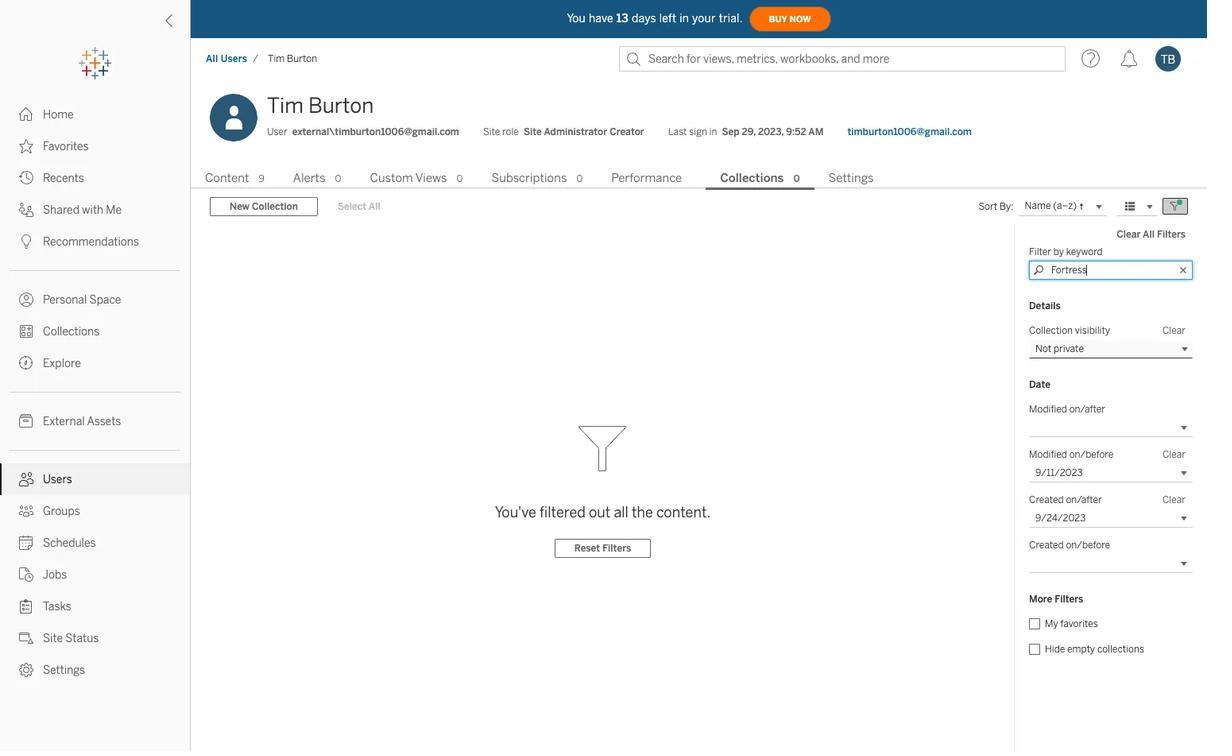 Task type: vqa. For each thing, say whether or not it's contained in the screenshot.
top The Modified
yes



Task type: describe. For each thing, give the bounding box(es) containing it.
you have 13 days left in your trial.
[[567, 12, 743, 25]]

collection visibility
[[1030, 325, 1111, 336]]

users inside users link
[[43, 473, 72, 487]]

Filter by keyword text field
[[1030, 261, 1193, 280]]

assets
[[87, 415, 121, 429]]

/
[[253, 53, 258, 64]]

external
[[43, 415, 85, 429]]

by text only_f5he34f image for schedules
[[19, 536, 33, 550]]

views
[[416, 171, 447, 185]]

by text only_f5he34f image for shared with me
[[19, 203, 33, 217]]

clear for clear all filters
[[1117, 229, 1141, 240]]

by text only_f5he34f image for home
[[19, 107, 33, 122]]

select all button
[[328, 197, 391, 216]]

filtered
[[540, 504, 586, 522]]

administrator
[[544, 126, 608, 138]]

Created on/before text field
[[1030, 554, 1193, 573]]

groups
[[43, 505, 80, 518]]

tim burton inside tim burton main content
[[267, 93, 374, 118]]

days
[[632, 12, 657, 25]]

0 for subscriptions
[[577, 173, 583, 184]]

jobs link
[[0, 559, 190, 591]]

1 clear button from the top
[[1156, 323, 1193, 339]]

site status
[[43, 632, 99, 646]]

by text only_f5he34f image for personal space
[[19, 293, 33, 307]]

reset
[[575, 543, 600, 554]]

on/before for modified on/before
[[1070, 449, 1114, 460]]

all for select all
[[369, 201, 381, 212]]

created on/before
[[1030, 540, 1111, 551]]

modified on/after
[[1030, 404, 1106, 415]]

2 horizontal spatial site
[[524, 126, 542, 138]]

last sign in sep 29, 2023, 9:52 am
[[669, 126, 824, 138]]

select all
[[338, 201, 381, 212]]

you've filtered out all the content.
[[495, 504, 711, 522]]

0 vertical spatial filters
[[1158, 229, 1186, 240]]

tim inside main content
[[267, 93, 304, 118]]

space
[[89, 293, 121, 307]]

left
[[660, 12, 677, 25]]

the
[[632, 504, 653, 522]]

filter by keyword
[[1030, 246, 1103, 258]]

sub-spaces tab list
[[191, 169, 1208, 190]]

settings link
[[0, 654, 190, 686]]

settings inside main navigation. press the up and down arrow keys to access links. element
[[43, 664, 85, 677]]

clear button for on/after
[[1156, 492, 1193, 508]]

timburton1006@gmail.com
[[848, 126, 972, 138]]

on/before for created on/before
[[1067, 540, 1111, 551]]

new collection button
[[210, 197, 318, 216]]

clear all filters button
[[1110, 225, 1193, 244]]

modified for modified on/before
[[1030, 449, 1068, 460]]

shared with me
[[43, 204, 122, 217]]

created for created on/after
[[1030, 495, 1064, 506]]

by:
[[1000, 201, 1014, 212]]

collections link
[[0, 316, 190, 347]]

schedules link
[[0, 527, 190, 559]]

out
[[589, 504, 611, 522]]

am
[[809, 126, 824, 138]]

shared with me link
[[0, 194, 190, 226]]

buy now button
[[749, 6, 831, 32]]

by text only_f5he34f image for explore
[[19, 356, 33, 371]]

custom views
[[370, 171, 447, 185]]

have
[[589, 12, 614, 25]]

clear for clear "button" associated with on/before
[[1163, 449, 1186, 460]]

by text only_f5he34f image for settings
[[19, 663, 33, 677]]

favorites
[[1061, 619, 1099, 630]]

custom
[[370, 171, 413, 185]]

1 vertical spatial collection
[[1030, 325, 1073, 336]]

all users link
[[205, 52, 248, 65]]

with
[[82, 204, 104, 217]]

visibility
[[1076, 325, 1111, 336]]

not
[[1036, 343, 1052, 355]]

clear for on/after's clear "button"
[[1163, 495, 1186, 506]]

date
[[1030, 379, 1051, 390]]

filter
[[1030, 246, 1052, 258]]

empty
[[1068, 644, 1096, 655]]

sort
[[979, 201, 998, 212]]

all
[[614, 504, 629, 522]]

subscriptions
[[492, 171, 567, 185]]

reset filters
[[575, 543, 631, 554]]

alerts
[[293, 171, 326, 185]]

hide empty collections
[[1046, 644, 1145, 655]]

buy
[[769, 14, 788, 24]]

select
[[338, 201, 367, 212]]

0 for alerts
[[335, 173, 341, 184]]

new
[[230, 201, 250, 212]]

filters for more filters
[[1055, 594, 1084, 605]]

keyword
[[1067, 246, 1103, 258]]

all for clear all filters
[[1143, 229, 1155, 240]]

name (a–z)
[[1025, 200, 1077, 212]]

last
[[669, 126, 687, 138]]

trial.
[[719, 12, 743, 25]]

Search for views, metrics, workbooks, and more text field
[[619, 46, 1066, 72]]

schedules
[[43, 537, 96, 550]]

hide
[[1046, 644, 1066, 655]]

0 vertical spatial tim
[[268, 53, 285, 64]]

all users /
[[206, 53, 258, 64]]

more
[[1030, 594, 1053, 605]]

buy now
[[769, 14, 812, 24]]

29,
[[742, 126, 756, 138]]

sort by:
[[979, 201, 1014, 212]]



Task type: locate. For each thing, give the bounding box(es) containing it.
by text only_f5he34f image for recents
[[19, 171, 33, 185]]

1 horizontal spatial collections
[[721, 171, 784, 185]]

settings inside sub-spaces tab list
[[829, 171, 874, 185]]

by text only_f5he34f image left recents
[[19, 171, 33, 185]]

3 0 from the left
[[577, 173, 583, 184]]

collection inside 'new collection' button
[[252, 201, 298, 212]]

groups link
[[0, 495, 190, 527]]

burton inside main content
[[308, 93, 374, 118]]

site role site administrator creator
[[483, 126, 645, 138]]

0 horizontal spatial in
[[680, 12, 689, 25]]

by text only_f5he34f image left "shared"
[[19, 203, 33, 217]]

filters up my favorites at bottom
[[1055, 594, 1084, 605]]

all right select
[[369, 201, 381, 212]]

site for site status
[[43, 632, 63, 646]]

0
[[335, 173, 341, 184], [457, 173, 463, 184], [577, 173, 583, 184], [794, 173, 800, 184]]

by text only_f5he34f image for recommendations
[[19, 235, 33, 249]]

clear down the list view image
[[1117, 229, 1141, 240]]

list view image
[[1123, 200, 1138, 214]]

external assets link
[[0, 406, 190, 437]]

0 vertical spatial modified
[[1030, 404, 1068, 415]]

on/after for created on/after
[[1067, 495, 1103, 506]]

by text only_f5he34f image up explore link
[[19, 324, 33, 339]]

0 right views
[[457, 173, 463, 184]]

clear for first clear "button"
[[1163, 325, 1186, 336]]

personal
[[43, 293, 87, 307]]

2 by text only_f5he34f image from the top
[[19, 171, 33, 185]]

2 horizontal spatial all
[[1143, 229, 1155, 240]]

1 horizontal spatial settings
[[829, 171, 874, 185]]

1 0 from the left
[[335, 173, 341, 184]]

by text only_f5he34f image left tasks
[[19, 600, 33, 614]]

users left "/"
[[221, 53, 247, 64]]

2 0 from the left
[[457, 173, 463, 184]]

1 vertical spatial users
[[43, 473, 72, 487]]

home link
[[0, 99, 190, 130]]

Modified on/before text field
[[1030, 464, 1193, 483]]

3 by text only_f5he34f image from the top
[[19, 203, 33, 217]]

0 horizontal spatial settings
[[43, 664, 85, 677]]

by text only_f5he34f image down "site status" link
[[19, 663, 33, 677]]

collections down 29,
[[721, 171, 784, 185]]

1 vertical spatial collections
[[43, 325, 100, 339]]

by text only_f5he34f image inside users link
[[19, 472, 33, 487]]

1 created from the top
[[1030, 495, 1064, 506]]

collection
[[252, 201, 298, 212], [1030, 325, 1073, 336]]

1 vertical spatial created
[[1030, 540, 1064, 551]]

2 by text only_f5he34f image from the top
[[19, 504, 33, 518]]

explore link
[[0, 347, 190, 379]]

by text only_f5he34f image for jobs
[[19, 568, 33, 582]]

0 vertical spatial all
[[206, 53, 218, 64]]

0 vertical spatial on/before
[[1070, 449, 1114, 460]]

filters for reset filters
[[603, 543, 631, 554]]

all
[[206, 53, 218, 64], [369, 201, 381, 212], [1143, 229, 1155, 240]]

9 by text only_f5he34f image from the top
[[19, 472, 33, 487]]

you
[[567, 12, 586, 25]]

tasks link
[[0, 591, 190, 623]]

user
[[267, 126, 288, 138]]

by text only_f5he34f image left groups
[[19, 504, 33, 518]]

collection down 9
[[252, 201, 298, 212]]

by text only_f5he34f image inside "site status" link
[[19, 631, 33, 646]]

not private
[[1036, 343, 1085, 355]]

by
[[1054, 246, 1065, 258]]

on/before
[[1070, 449, 1114, 460], [1067, 540, 1111, 551]]

1 vertical spatial settings
[[43, 664, 85, 677]]

10 by text only_f5he34f image from the top
[[19, 536, 33, 550]]

0 horizontal spatial filters
[[603, 543, 631, 554]]

1 vertical spatial tim burton
[[267, 93, 374, 118]]

by text only_f5he34f image inside explore link
[[19, 356, 33, 371]]

by text only_f5he34f image left 'jobs'
[[19, 568, 33, 582]]

by text only_f5he34f image inside the schedules link
[[19, 536, 33, 550]]

clear up created on/after "text box"
[[1163, 495, 1186, 506]]

tim burton main content
[[191, 80, 1208, 751]]

by text only_f5he34f image inside tasks link
[[19, 600, 33, 614]]

on/after for modified on/after
[[1070, 404, 1106, 415]]

external assets
[[43, 415, 121, 429]]

2 vertical spatial all
[[1143, 229, 1155, 240]]

in inside tim burton main content
[[710, 126, 718, 138]]

tim burton
[[268, 53, 317, 64], [267, 93, 374, 118]]

1 horizontal spatial filters
[[1055, 594, 1084, 605]]

content.
[[657, 504, 711, 522]]

tasks
[[43, 600, 72, 614]]

site
[[483, 126, 500, 138], [524, 126, 542, 138], [43, 632, 63, 646]]

clear all filters
[[1117, 229, 1186, 240]]

by text only_f5he34f image left personal
[[19, 293, 33, 307]]

created down the created on/after
[[1030, 540, 1064, 551]]

filters right reset
[[603, 543, 631, 554]]

0 for custom views
[[457, 173, 463, 184]]

0 down administrator at the top
[[577, 173, 583, 184]]

by text only_f5he34f image
[[19, 107, 33, 122], [19, 504, 33, 518], [19, 568, 33, 582], [19, 600, 33, 614], [19, 631, 33, 646]]

burton up user external\timburton1006@gmail.com at the left top
[[308, 93, 374, 118]]

created
[[1030, 495, 1064, 506], [1030, 540, 1064, 551]]

role
[[503, 126, 519, 138]]

1 vertical spatial on/before
[[1067, 540, 1111, 551]]

0 vertical spatial collection
[[252, 201, 298, 212]]

site inside main navigation. press the up and down arrow keys to access links. element
[[43, 632, 63, 646]]

on/before up the created on/before text field
[[1067, 540, 1111, 551]]

0 down 9:52
[[794, 173, 800, 184]]

home
[[43, 108, 74, 122]]

details
[[1030, 301, 1061, 312]]

collection up not
[[1030, 325, 1073, 336]]

1 horizontal spatial site
[[483, 126, 500, 138]]

collections
[[721, 171, 784, 185], [43, 325, 100, 339]]

more filters
[[1030, 594, 1084, 605]]

new collection
[[230, 201, 298, 212]]

0 vertical spatial in
[[680, 12, 689, 25]]

modified for modified on/after
[[1030, 404, 1068, 415]]

name (a–z) button
[[1019, 197, 1108, 216]]

created for created on/before
[[1030, 540, 1064, 551]]

filters
[[1158, 229, 1186, 240], [603, 543, 631, 554], [1055, 594, 1084, 605]]

by text only_f5he34f image inside collections link
[[19, 324, 33, 339]]

(a–z)
[[1054, 200, 1077, 212]]

tim up user on the top left
[[267, 93, 304, 118]]

by text only_f5he34f image left home
[[19, 107, 33, 122]]

by text only_f5he34f image for users
[[19, 472, 33, 487]]

0 vertical spatial tim burton
[[268, 53, 317, 64]]

1 by text only_f5he34f image from the top
[[19, 107, 33, 122]]

site right the role on the left of the page
[[524, 126, 542, 138]]

by text only_f5he34f image inside favorites link
[[19, 139, 33, 153]]

on/after up created on/after "text box"
[[1067, 495, 1103, 506]]

users link
[[0, 464, 190, 495]]

site for site role site administrator creator
[[483, 126, 500, 138]]

by text only_f5he34f image inside the home link
[[19, 107, 33, 122]]

by text only_f5he34f image inside personal space link
[[19, 293, 33, 307]]

by text only_f5he34f image inside recents link
[[19, 171, 33, 185]]

1 vertical spatial on/after
[[1067, 495, 1103, 506]]

all up filter by keyword text field
[[1143, 229, 1155, 240]]

0 horizontal spatial collection
[[252, 201, 298, 212]]

8 by text only_f5he34f image from the top
[[19, 414, 33, 429]]

modified down date
[[1030, 404, 1068, 415]]

private
[[1054, 343, 1085, 355]]

collections down personal
[[43, 325, 100, 339]]

content
[[205, 171, 249, 185]]

by text only_f5he34f image left schedules
[[19, 536, 33, 550]]

burton right "/"
[[287, 53, 317, 64]]

0 horizontal spatial site
[[43, 632, 63, 646]]

collections inside sub-spaces tab list
[[721, 171, 784, 185]]

by text only_f5he34f image inside shared with me link
[[19, 203, 33, 217]]

in right left
[[680, 12, 689, 25]]

modified on/before
[[1030, 449, 1114, 460]]

filters up filter by keyword text field
[[1158, 229, 1186, 240]]

by text only_f5he34f image left external
[[19, 414, 33, 429]]

0 vertical spatial settings
[[829, 171, 874, 185]]

1 vertical spatial filters
[[603, 543, 631, 554]]

clear
[[1117, 229, 1141, 240], [1163, 325, 1186, 336], [1163, 449, 1186, 460], [1163, 495, 1186, 506]]

4 0 from the left
[[794, 173, 800, 184]]

performance
[[612, 171, 682, 185]]

sep
[[722, 126, 740, 138]]

by text only_f5he34f image up groups 'link'
[[19, 472, 33, 487]]

users up groups
[[43, 473, 72, 487]]

me
[[106, 204, 122, 217]]

by text only_f5he34f image inside external assets link
[[19, 414, 33, 429]]

recommendations link
[[0, 226, 190, 258]]

by text only_f5he34f image
[[19, 139, 33, 153], [19, 171, 33, 185], [19, 203, 33, 217], [19, 235, 33, 249], [19, 293, 33, 307], [19, 324, 33, 339], [19, 356, 33, 371], [19, 414, 33, 429], [19, 472, 33, 487], [19, 536, 33, 550], [19, 663, 33, 677]]

tim burton up user external\timburton1006@gmail.com at the left top
[[267, 93, 374, 118]]

site status link
[[0, 623, 190, 654]]

1 vertical spatial clear button
[[1156, 447, 1193, 463]]

0 horizontal spatial collections
[[43, 325, 100, 339]]

1 by text only_f5he34f image from the top
[[19, 139, 33, 153]]

favorites
[[43, 140, 89, 153]]

modified up the created on/after
[[1030, 449, 1068, 460]]

Modified on/after text field
[[1030, 418, 1193, 437]]

clear inside 'clear all filters' button
[[1117, 229, 1141, 240]]

0 vertical spatial users
[[221, 53, 247, 64]]

by text only_f5he34f image for groups
[[19, 504, 33, 518]]

11 by text only_f5he34f image from the top
[[19, 663, 33, 677]]

by text only_f5he34f image inside the settings link
[[19, 663, 33, 677]]

created on/after
[[1030, 495, 1103, 506]]

my favorites
[[1046, 619, 1099, 630]]

not private button
[[1030, 339, 1193, 359]]

1 horizontal spatial collection
[[1030, 325, 1073, 336]]

5 by text only_f5he34f image from the top
[[19, 631, 33, 646]]

0 vertical spatial created
[[1030, 495, 1064, 506]]

collections inside collections link
[[43, 325, 100, 339]]

navigation panel element
[[0, 48, 190, 686]]

3 clear button from the top
[[1156, 492, 1193, 508]]

by text only_f5he34f image left favorites
[[19, 139, 33, 153]]

favorites link
[[0, 130, 190, 162]]

Created on/after text field
[[1030, 509, 1193, 528]]

0 vertical spatial burton
[[287, 53, 317, 64]]

2 clear button from the top
[[1156, 447, 1193, 463]]

clear button up not private popup button
[[1156, 323, 1193, 339]]

personal space link
[[0, 284, 190, 316]]

settings down timburton1006@gmail.com link
[[829, 171, 874, 185]]

by text only_f5he34f image inside "jobs" link
[[19, 568, 33, 582]]

2 created from the top
[[1030, 540, 1064, 551]]

on/after up "modified on/after" text field
[[1070, 404, 1106, 415]]

by text only_f5he34f image left site status
[[19, 631, 33, 646]]

clear button up modified on/before text box
[[1156, 447, 1193, 463]]

on/after
[[1070, 404, 1106, 415], [1067, 495, 1103, 506]]

users
[[221, 53, 247, 64], [43, 473, 72, 487]]

6 by text only_f5he34f image from the top
[[19, 324, 33, 339]]

main navigation. press the up and down arrow keys to access links. element
[[0, 99, 190, 686]]

1 horizontal spatial users
[[221, 53, 247, 64]]

by text only_f5he34f image inside groups 'link'
[[19, 504, 33, 518]]

your
[[693, 12, 716, 25]]

site left status
[[43, 632, 63, 646]]

clear button up created on/after "text box"
[[1156, 492, 1193, 508]]

by text only_f5he34f image for favorites
[[19, 139, 33, 153]]

burton
[[287, 53, 317, 64], [308, 93, 374, 118]]

by text only_f5he34f image for site status
[[19, 631, 33, 646]]

2 vertical spatial clear button
[[1156, 492, 1193, 508]]

0 vertical spatial clear button
[[1156, 323, 1193, 339]]

tim burton element
[[263, 53, 322, 64]]

1 vertical spatial in
[[710, 126, 718, 138]]

5 by text only_f5he34f image from the top
[[19, 293, 33, 307]]

by text only_f5he34f image for external assets
[[19, 414, 33, 429]]

created up created on/before
[[1030, 495, 1064, 506]]

modified
[[1030, 404, 1068, 415], [1030, 449, 1068, 460]]

settings
[[829, 171, 874, 185], [43, 664, 85, 677]]

2 vertical spatial filters
[[1055, 594, 1084, 605]]

1 vertical spatial tim
[[267, 93, 304, 118]]

clear up not private popup button
[[1163, 325, 1186, 336]]

on/before up modified on/before text box
[[1070, 449, 1114, 460]]

recents link
[[0, 162, 190, 194]]

clear button for on/before
[[1156, 447, 1193, 463]]

1 vertical spatial burton
[[308, 93, 374, 118]]

tim right "/"
[[268, 53, 285, 64]]

13
[[617, 12, 629, 25]]

9
[[259, 173, 265, 184]]

1 horizontal spatial all
[[369, 201, 381, 212]]

1 horizontal spatial in
[[710, 126, 718, 138]]

0 vertical spatial collections
[[721, 171, 784, 185]]

name
[[1025, 200, 1052, 212]]

1 vertical spatial all
[[369, 201, 381, 212]]

clear up modified on/before text box
[[1163, 449, 1186, 460]]

0 right alerts
[[335, 173, 341, 184]]

by text only_f5he34f image for tasks
[[19, 600, 33, 614]]

tim burton right "/"
[[268, 53, 317, 64]]

9:52
[[787, 126, 807, 138]]

4 by text only_f5he34f image from the top
[[19, 600, 33, 614]]

in right sign on the top of the page
[[710, 126, 718, 138]]

0 vertical spatial on/after
[[1070, 404, 1106, 415]]

settings down site status
[[43, 664, 85, 677]]

2 modified from the top
[[1030, 449, 1068, 460]]

recommendations
[[43, 235, 139, 249]]

2023,
[[758, 126, 784, 138]]

0 horizontal spatial users
[[43, 473, 72, 487]]

site left the role on the left of the page
[[483, 126, 500, 138]]

by text only_f5he34f image inside recommendations link
[[19, 235, 33, 249]]

2 horizontal spatial filters
[[1158, 229, 1186, 240]]

by text only_f5he34f image for collections
[[19, 324, 33, 339]]

creator
[[610, 126, 645, 138]]

0 for collections
[[794, 173, 800, 184]]

sign
[[690, 126, 708, 138]]

0 horizontal spatial all
[[206, 53, 218, 64]]

3 by text only_f5he34f image from the top
[[19, 568, 33, 582]]

1 vertical spatial modified
[[1030, 449, 1068, 460]]

my
[[1046, 619, 1059, 630]]

by text only_f5he34f image left explore
[[19, 356, 33, 371]]

4 by text only_f5he34f image from the top
[[19, 235, 33, 249]]

7 by text only_f5he34f image from the top
[[19, 356, 33, 371]]

by text only_f5he34f image left recommendations
[[19, 235, 33, 249]]

all left "/"
[[206, 53, 218, 64]]

1 modified from the top
[[1030, 404, 1068, 415]]



